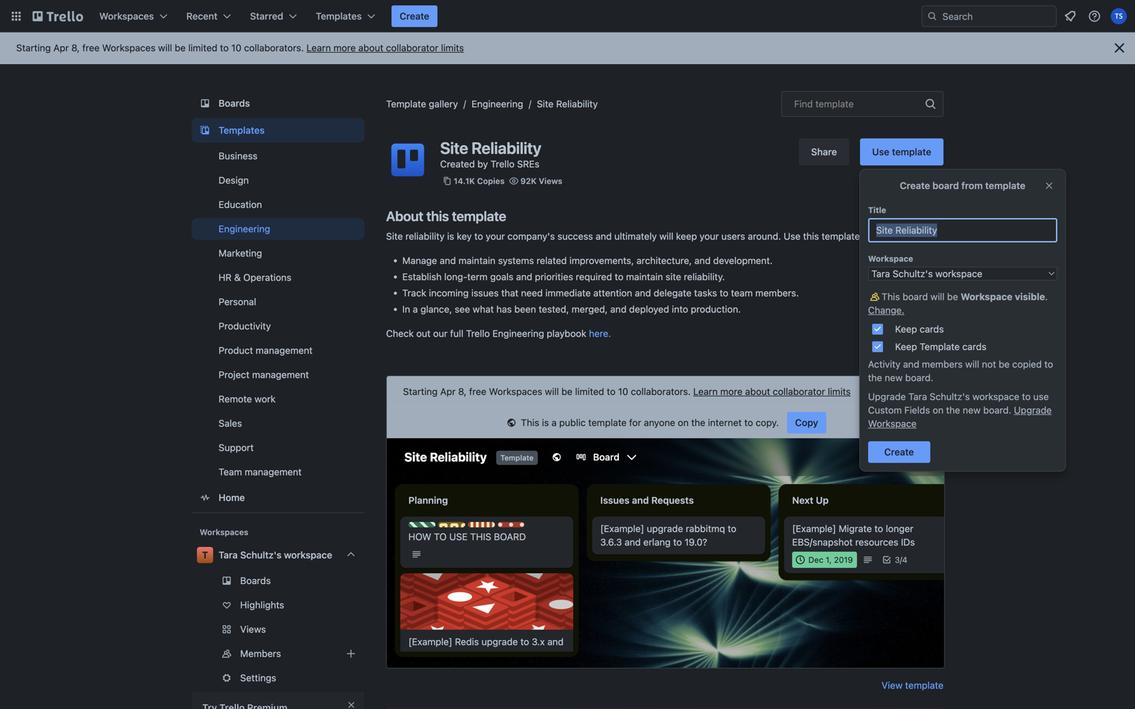 Task type: vqa. For each thing, say whether or not it's contained in the screenshot.
leftmost workspace
yes



Task type: describe. For each thing, give the bounding box(es) containing it.
template gallery link
[[386, 98, 458, 110]]

success
[[558, 231, 593, 242]]

site for site reliability
[[537, 98, 554, 110]]

remote work
[[219, 394, 276, 405]]

need
[[521, 288, 543, 299]]

home image
[[197, 490, 213, 506]]

copied
[[1013, 359, 1042, 370]]

check
[[386, 328, 414, 339]]

1 horizontal spatial views
[[539, 176, 563, 186]]

to inside keep cards keep template cards activity and members will not be copied to the new board.
[[1045, 359, 1054, 370]]

been
[[515, 304, 536, 315]]

project management
[[219, 369, 309, 381]]

required
[[576, 271, 612, 283]]

product management link
[[192, 340, 365, 362]]

sales link
[[192, 413, 365, 435]]

highlights
[[240, 600, 284, 611]]

reliability for site reliability created by trello sres
[[472, 139, 542, 157]]

around.
[[748, 231, 781, 242]]

learn
[[307, 42, 331, 53]]

management for project management
[[252, 369, 309, 381]]

improvements,
[[570, 255, 634, 266]]

site reliability link
[[537, 98, 598, 110]]

learn more about collaborator limits link
[[307, 42, 464, 53]]

add image
[[343, 646, 359, 662]]

settings link
[[192, 668, 365, 689]]

2 keep from the top
[[896, 341, 918, 353]]

create board from template
[[900, 180, 1026, 191]]

0 vertical spatial engineering
[[472, 98, 524, 110]]

on
[[933, 405, 944, 416]]

use template button
[[860, 139, 944, 166]]

template left to... at the top right
[[822, 231, 860, 242]]

14.1k
[[454, 176, 475, 186]]

site for site reliability created by trello sres
[[440, 139, 468, 157]]

0 horizontal spatial views
[[240, 624, 266, 635]]

home link
[[192, 486, 365, 510]]

0 horizontal spatial workspace
[[284, 550, 332, 561]]

title
[[868, 205, 887, 215]]

limits
[[441, 42, 464, 53]]

recent
[[186, 10, 218, 22]]

education link
[[192, 194, 365, 216]]

site reliability created by trello sres
[[440, 139, 542, 170]]

board for create
[[933, 180, 959, 191]]

delegate
[[654, 288, 692, 299]]

8,
[[71, 42, 80, 53]]

share button
[[799, 139, 850, 166]]

1 vertical spatial workspaces
[[102, 42, 156, 53]]

business link
[[192, 145, 365, 167]]

team
[[731, 288, 753, 299]]

0 horizontal spatial be
[[175, 42, 186, 53]]

to left 10
[[220, 42, 229, 53]]

collaborator
[[386, 42, 439, 53]]

and inside keep cards keep template cards activity and members will not be copied to the new board.
[[904, 359, 920, 370]]

schultz's inside upgrade tara schultz's workspace to use custom fields on the new board.
[[930, 391, 970, 403]]

team management link
[[192, 462, 365, 483]]

92k
[[521, 176, 537, 186]]

a
[[413, 304, 418, 315]]

see
[[455, 304, 470, 315]]

is
[[447, 231, 454, 242]]

activity
[[868, 359, 901, 370]]

site reliability
[[537, 98, 598, 110]]

design
[[219, 175, 249, 186]]

92k views
[[521, 176, 563, 186]]

starred
[[250, 10, 283, 22]]

will inside 'this board will be workspace visible . change.'
[[931, 291, 945, 302]]

establish
[[403, 271, 442, 283]]

visible
[[1015, 291, 1046, 302]]

search image
[[927, 11, 938, 22]]

productivity link
[[192, 316, 365, 337]]

attention
[[594, 288, 633, 299]]

this
[[882, 291, 900, 302]]

1 vertical spatial use
[[784, 231, 801, 242]]

to right key
[[475, 231, 483, 242]]

this board will be workspace visible . change.
[[868, 291, 1048, 316]]

tested,
[[539, 304, 569, 315]]

and up improvements,
[[596, 231, 612, 242]]

about this template
[[386, 208, 506, 224]]

board. inside keep cards keep template cards activity and members will not be copied to the new board.
[[906, 372, 934, 384]]

0 vertical spatial workspace
[[868, 254, 914, 264]]

deployed
[[629, 304, 670, 315]]

full
[[450, 328, 464, 339]]

created
[[440, 159, 475, 170]]

reliability for site reliability
[[556, 98, 598, 110]]

hr
[[219, 272, 232, 283]]

templates link
[[192, 118, 365, 143]]

more
[[334, 42, 356, 53]]

use template
[[873, 146, 932, 157]]

workspaces button
[[91, 5, 176, 27]]

keep cards keep template cards activity and members will not be copied to the new board.
[[868, 324, 1054, 384]]

1 vertical spatial this
[[804, 231, 819, 242]]

template up key
[[452, 208, 506, 224]]

template inside use template button
[[892, 146, 932, 157]]

settings
[[240, 673, 276, 684]]

site for site reliability is key to your company's success and ultimately will keep your users around. use this template to...
[[386, 231, 403, 242]]

board for this
[[903, 291, 928, 302]]

be inside 'this board will be workspace visible . change.'
[[948, 291, 959, 302]]

manage and maintain systems related improvements, architecture, and development. establish long-term goals and priorities required to maintain site reliability. track incoming issues that need immediate attention and delegate tasks to team members. in a glance, see what has been tested, merged, and deployed into production.
[[403, 255, 799, 315]]

0 horizontal spatial cards
[[920, 324, 944, 335]]

tara schultz (taraschultz7) image
[[1111, 8, 1128, 24]]

0 vertical spatial engineering link
[[472, 98, 524, 110]]

tasks
[[694, 288, 717, 299]]

personal
[[219, 296, 256, 308]]

1 vertical spatial engineering
[[219, 223, 270, 235]]

in
[[403, 304, 410, 315]]

to up 'attention'
[[615, 271, 624, 283]]

create for create
[[400, 10, 430, 22]]

workspaces inside dropdown button
[[99, 10, 154, 22]]

gallery
[[429, 98, 458, 110]]

starred button
[[242, 5, 305, 27]]

workspace inside upgrade tara schultz's workspace to use custom fields on the new board.
[[973, 391, 1020, 403]]

here. link
[[589, 328, 611, 339]]

reliability.
[[684, 271, 725, 283]]

the inside keep cards keep template cards activity and members will not be copied to the new board.
[[868, 372, 883, 384]]

remote
[[219, 394, 252, 405]]

into
[[672, 304, 689, 315]]

primary element
[[0, 0, 1136, 32]]

site
[[666, 271, 682, 283]]



Task type: locate. For each thing, give the bounding box(es) containing it.
1 horizontal spatial workspace
[[973, 391, 1020, 403]]

sales
[[219, 418, 242, 429]]

0 vertical spatial reliability
[[556, 98, 598, 110]]

management for product management
[[256, 345, 313, 356]]

2 vertical spatial workspace
[[868, 418, 917, 430]]

0 vertical spatial views
[[539, 176, 563, 186]]

Find template field
[[782, 91, 944, 117]]

management for team management
[[245, 467, 302, 478]]

&
[[234, 272, 241, 283]]

productivity
[[219, 321, 271, 332]]

production.
[[691, 304, 741, 315]]

0 notifications image
[[1063, 8, 1079, 24]]

and up deployed
[[635, 288, 651, 299]]

views up members
[[240, 624, 266, 635]]

maintain up term
[[459, 255, 496, 266]]

will inside keep cards keep template cards activity and members will not be copied to the new board.
[[966, 359, 980, 370]]

tara up fields
[[909, 391, 928, 403]]

engineering
[[472, 98, 524, 110], [219, 223, 270, 235], [493, 328, 544, 339]]

0 vertical spatial create
[[400, 10, 430, 22]]

1 vertical spatial management
[[252, 369, 309, 381]]

2 vertical spatial workspaces
[[200, 528, 249, 537]]

0 vertical spatial trello
[[491, 159, 515, 170]]

new right on
[[963, 405, 981, 416]]

0 horizontal spatial the
[[868, 372, 883, 384]]

cards down 'this board will be workspace visible . change.'
[[920, 324, 944, 335]]

1 horizontal spatial schultz's
[[930, 391, 970, 403]]

trello right full
[[466, 328, 490, 339]]

2 vertical spatial management
[[245, 467, 302, 478]]

template right find
[[816, 98, 854, 110]]

1 horizontal spatial templates
[[316, 10, 362, 22]]

will left limited
[[158, 42, 172, 53]]

management down the "productivity" link
[[256, 345, 313, 356]]

template inside find template field
[[816, 98, 854, 110]]

0 vertical spatial new
[[885, 372, 903, 384]]

0 vertical spatial this
[[427, 208, 449, 224]]

None submit
[[868, 442, 931, 463]]

views
[[539, 176, 563, 186], [240, 624, 266, 635]]

1 vertical spatial new
[[963, 405, 981, 416]]

1 horizontal spatial tara
[[909, 391, 928, 403]]

1 vertical spatial the
[[947, 405, 961, 416]]

0 vertical spatial boards link
[[192, 91, 365, 116]]

new inside keep cards keep template cards activity and members will not be copied to the new board.
[[885, 372, 903, 384]]

site up created
[[440, 139, 468, 157]]

create button
[[392, 5, 438, 27]]

switch to… image
[[9, 9, 23, 23]]

1 vertical spatial trello
[[466, 328, 490, 339]]

0 vertical spatial upgrade
[[868, 391, 906, 403]]

cards up not
[[963, 341, 987, 353]]

template gallery
[[386, 98, 458, 110]]

Title text field
[[868, 218, 1058, 243]]

workspaces up free
[[99, 10, 154, 22]]

2 horizontal spatial site
[[537, 98, 554, 110]]

upgrade for upgrade tara schultz's workspace to use custom fields on the new board.
[[868, 391, 906, 403]]

not
[[982, 359, 997, 370]]

engineering up site reliability created by trello sres
[[472, 98, 524, 110]]

be up keep cards keep template cards activity and members will not be copied to the new board.
[[948, 291, 959, 302]]

engineering down been
[[493, 328, 544, 339]]

0 vertical spatial be
[[175, 42, 186, 53]]

team management
[[219, 467, 302, 478]]

members
[[240, 649, 281, 660]]

board. down not
[[984, 405, 1012, 416]]

0 vertical spatial site
[[537, 98, 554, 110]]

reliability inside site reliability created by trello sres
[[472, 139, 542, 157]]

Search field
[[938, 6, 1057, 26]]

create inside create button
[[400, 10, 430, 22]]

tara right t
[[219, 550, 238, 561]]

to inside upgrade tara schultz's workspace to use custom fields on the new board.
[[1022, 391, 1031, 403]]

boards up highlights
[[240, 576, 271, 587]]

your right key
[[486, 231, 505, 242]]

site reliability is key to your company's success and ultimately will keep your users around. use this template to...
[[386, 231, 880, 242]]

0 horizontal spatial board.
[[906, 372, 934, 384]]

1 horizontal spatial create
[[900, 180, 931, 191]]

template left gallery
[[386, 98, 426, 110]]

template up members
[[920, 341, 960, 353]]

maintain down architecture,
[[626, 271, 663, 283]]

template up create board from template
[[892, 146, 932, 157]]

boards for home
[[219, 98, 250, 109]]

free
[[82, 42, 100, 53]]

site up sres
[[537, 98, 554, 110]]

will left not
[[966, 359, 980, 370]]

1 boards link from the top
[[192, 91, 365, 116]]

what
[[473, 304, 494, 315]]

2 your from the left
[[700, 231, 719, 242]]

be right not
[[999, 359, 1010, 370]]

playbook
[[547, 328, 587, 339]]

1 horizontal spatial trello
[[491, 159, 515, 170]]

2 boards link from the top
[[192, 571, 365, 592]]

1 vertical spatial site
[[440, 139, 468, 157]]

0 horizontal spatial site
[[386, 231, 403, 242]]

template board image
[[197, 122, 213, 139]]

0 vertical spatial template
[[386, 98, 426, 110]]

workspace inside 'this board will be workspace visible . change.'
[[961, 291, 1013, 302]]

education
[[219, 199, 262, 210]]

manage
[[403, 255, 437, 266]]

1 vertical spatial board
[[903, 291, 928, 302]]

1 vertical spatial workspace
[[961, 291, 1013, 302]]

create up collaborator
[[400, 10, 430, 22]]

be left limited
[[175, 42, 186, 53]]

workspace down to... at the top right
[[868, 254, 914, 264]]

sm image
[[868, 290, 882, 304]]

engineering up marketing
[[219, 223, 270, 235]]

board left from
[[933, 180, 959, 191]]

templates up business
[[219, 125, 265, 136]]

template
[[386, 98, 426, 110], [920, 341, 960, 353]]

trello sres image
[[386, 139, 430, 182]]

related
[[537, 255, 567, 266]]

members link
[[192, 644, 365, 665]]

board
[[933, 180, 959, 191], [903, 291, 928, 302]]

1 vertical spatial be
[[948, 291, 959, 302]]

schultz's up on
[[930, 391, 970, 403]]

this up reliability
[[427, 208, 449, 224]]

the inside upgrade tara schultz's workspace to use custom fields on the new board.
[[947, 405, 961, 416]]

this right the around.
[[804, 231, 819, 242]]

0 horizontal spatial trello
[[466, 328, 490, 339]]

upgrade up custom
[[868, 391, 906, 403]]

1 vertical spatial reliability
[[472, 139, 542, 157]]

0 vertical spatial cards
[[920, 324, 944, 335]]

view
[[882, 680, 903, 692]]

boards link for home
[[192, 91, 365, 116]]

1 horizontal spatial reliability
[[556, 98, 598, 110]]

0 horizontal spatial your
[[486, 231, 505, 242]]

1 vertical spatial views
[[240, 624, 266, 635]]

0 vertical spatial keep
[[896, 324, 918, 335]]

2 horizontal spatial be
[[999, 359, 1010, 370]]

1 horizontal spatial maintain
[[626, 271, 663, 283]]

tara schultz's workspace
[[219, 550, 332, 561]]

boards link up templates link
[[192, 91, 365, 116]]

operations
[[243, 272, 292, 283]]

fields
[[905, 405, 931, 416]]

0 horizontal spatial upgrade
[[868, 391, 906, 403]]

1 vertical spatial engineering link
[[192, 218, 365, 240]]

support
[[219, 442, 254, 454]]

1 your from the left
[[486, 231, 505, 242]]

upgrade down use
[[1014, 405, 1052, 416]]

1 horizontal spatial template
[[920, 341, 960, 353]]

0 vertical spatial templates
[[316, 10, 362, 22]]

0 vertical spatial use
[[873, 146, 890, 157]]

workspace left visible
[[961, 291, 1013, 302]]

0 horizontal spatial new
[[885, 372, 903, 384]]

1 vertical spatial maintain
[[626, 271, 663, 283]]

view template link
[[882, 679, 944, 693]]

design link
[[192, 170, 365, 191]]

upgrade for upgrade workspace
[[1014, 405, 1052, 416]]

1 vertical spatial workspace
[[284, 550, 332, 561]]

and down 'attention'
[[611, 304, 627, 315]]

company's
[[508, 231, 555, 242]]

marketing link
[[192, 243, 365, 264]]

10
[[231, 42, 242, 53]]

goals
[[490, 271, 514, 283]]

trello
[[491, 159, 515, 170], [466, 328, 490, 339]]

0 horizontal spatial maintain
[[459, 255, 496, 266]]

0 vertical spatial the
[[868, 372, 883, 384]]

members.
[[756, 288, 799, 299]]

reliability
[[556, 98, 598, 110], [472, 139, 542, 157]]

1 vertical spatial board.
[[984, 405, 1012, 416]]

2 vertical spatial site
[[386, 231, 403, 242]]

trello for out
[[466, 328, 490, 339]]

0 horizontal spatial create
[[400, 10, 430, 22]]

custom
[[868, 405, 902, 416]]

keep up activity on the right bottom of the page
[[896, 341, 918, 353]]

and right activity on the right bottom of the page
[[904, 359, 920, 370]]

and
[[596, 231, 612, 242], [440, 255, 456, 266], [695, 255, 711, 266], [516, 271, 533, 283], [635, 288, 651, 299], [611, 304, 627, 315], [904, 359, 920, 370]]

about
[[386, 208, 424, 224]]

1 vertical spatial cards
[[963, 341, 987, 353]]

0 vertical spatial workspaces
[[99, 10, 154, 22]]

templates inside dropdown button
[[316, 10, 362, 22]]

boards for views
[[240, 576, 271, 587]]

1 vertical spatial keep
[[896, 341, 918, 353]]

use
[[1034, 391, 1049, 403]]

1 horizontal spatial the
[[947, 405, 961, 416]]

management down support link
[[245, 467, 302, 478]]

workspace inside upgrade workspace
[[868, 418, 917, 430]]

to
[[220, 42, 229, 53], [475, 231, 483, 242], [615, 271, 624, 283], [720, 288, 729, 299], [1045, 359, 1054, 370], [1022, 391, 1031, 403]]

board. inside upgrade tara schultz's workspace to use custom fields on the new board.
[[984, 405, 1012, 416]]

0 vertical spatial maintain
[[459, 255, 496, 266]]

0 vertical spatial workspace
[[973, 391, 1020, 403]]

upgrade inside upgrade tara schultz's workspace to use custom fields on the new board.
[[868, 391, 906, 403]]

board right this
[[903, 291, 928, 302]]

create for create board from template
[[900, 180, 931, 191]]

trello for reliability
[[491, 159, 515, 170]]

upgrade tara schultz's workspace to use custom fields on the new board.
[[868, 391, 1049, 416]]

1 vertical spatial templates
[[219, 125, 265, 136]]

support link
[[192, 437, 365, 459]]

marketing
[[219, 248, 262, 259]]

1 horizontal spatial board.
[[984, 405, 1012, 416]]

1 horizontal spatial engineering link
[[472, 98, 524, 110]]

boards link up highlights link
[[192, 571, 365, 592]]

tara inside upgrade tara schultz's workspace to use custom fields on the new board.
[[909, 391, 928, 403]]

1 vertical spatial template
[[920, 341, 960, 353]]

template right view in the bottom of the page
[[906, 680, 944, 692]]

boards link for views
[[192, 571, 365, 592]]

1 horizontal spatial board
[[933, 180, 959, 191]]

change. link
[[868, 305, 905, 316]]

template inside view template link
[[906, 680, 944, 692]]

share
[[812, 146, 837, 157]]

0 horizontal spatial reliability
[[472, 139, 542, 157]]

tara
[[909, 391, 928, 403], [219, 550, 238, 561]]

by
[[478, 159, 488, 170]]

engineering link up site reliability created by trello sres
[[472, 98, 524, 110]]

engineering link up marketing link
[[192, 218, 365, 240]]

1 horizontal spatial cards
[[963, 341, 987, 353]]

find
[[795, 98, 813, 110]]

template inside keep cards keep template cards activity and members will not be copied to the new board.
[[920, 341, 960, 353]]

workspace up highlights link
[[284, 550, 332, 561]]

architecture,
[[637, 255, 692, 266]]

schultz's up highlights
[[240, 550, 282, 561]]

0 vertical spatial management
[[256, 345, 313, 356]]

board image
[[197, 95, 213, 112]]

1 horizontal spatial use
[[873, 146, 890, 157]]

0 vertical spatial schultz's
[[930, 391, 970, 403]]

workspace
[[973, 391, 1020, 403], [284, 550, 332, 561]]

trello inside site reliability created by trello sres
[[491, 159, 515, 170]]

be inside keep cards keep template cards activity and members will not be copied to the new board.
[[999, 359, 1010, 370]]

1 keep from the top
[[896, 324, 918, 335]]

1 vertical spatial boards
[[240, 576, 271, 587]]

board inside 'this board will be workspace visible . change.'
[[903, 291, 928, 302]]

template right from
[[986, 180, 1026, 191]]

0 vertical spatial board
[[933, 180, 959, 191]]

and up long-
[[440, 255, 456, 266]]

recent button
[[178, 5, 239, 27]]

sres
[[517, 159, 540, 170]]

board. down members
[[906, 372, 934, 384]]

0 horizontal spatial board
[[903, 291, 928, 302]]

site inside site reliability created by trello sres
[[440, 139, 468, 157]]

0 horizontal spatial schultz's
[[240, 550, 282, 561]]

priorities
[[535, 271, 574, 283]]

1 horizontal spatial be
[[948, 291, 959, 302]]

maintain
[[459, 255, 496, 266], [626, 271, 663, 283]]

work
[[255, 394, 276, 405]]

and up reliability.
[[695, 255, 711, 266]]

keep
[[676, 231, 697, 242]]

limited
[[188, 42, 218, 53]]

change.
[[868, 305, 905, 316]]

management down product management link
[[252, 369, 309, 381]]

upgrade workspace link
[[868, 405, 1052, 430]]

templates up more
[[316, 10, 362, 22]]

trello right by
[[491, 159, 515, 170]]

issues
[[472, 288, 499, 299]]

boards right board icon
[[219, 98, 250, 109]]

your right keep
[[700, 231, 719, 242]]

workspace down custom
[[868, 418, 917, 430]]

will left keep
[[660, 231, 674, 242]]

the right on
[[947, 405, 961, 416]]

0 horizontal spatial templates
[[219, 125, 265, 136]]

back to home image
[[32, 5, 83, 27]]

site
[[537, 98, 554, 110], [440, 139, 468, 157], [386, 231, 403, 242]]

to...
[[863, 231, 880, 242]]

create down use template button
[[900, 180, 931, 191]]

keep down change. link
[[896, 324, 918, 335]]

2 vertical spatial engineering
[[493, 328, 544, 339]]

0 vertical spatial board.
[[906, 372, 934, 384]]

workspaces down workspaces dropdown button
[[102, 42, 156, 53]]

to right copied
[[1045, 359, 1054, 370]]

starting apr 8, free workspaces will be limited to 10 collaborators. learn more about collaborator limits
[[16, 42, 464, 53]]

0 vertical spatial tara
[[909, 391, 928, 403]]

1 vertical spatial upgrade
[[1014, 405, 1052, 416]]

incoming
[[429, 288, 469, 299]]

1 vertical spatial tara
[[219, 550, 238, 561]]

views link
[[192, 619, 365, 641]]

highlights link
[[192, 595, 365, 616]]

1 horizontal spatial your
[[700, 231, 719, 242]]

new down activity on the right bottom of the page
[[885, 372, 903, 384]]

use down find template field
[[873, 146, 890, 157]]

to left use
[[1022, 391, 1031, 403]]

1 vertical spatial schultz's
[[240, 550, 282, 561]]

open information menu image
[[1088, 9, 1102, 23]]

the down activity on the right bottom of the page
[[868, 372, 883, 384]]

site down about
[[386, 231, 403, 242]]

and up need
[[516, 271, 533, 283]]

upgrade inside upgrade workspace
[[1014, 405, 1052, 416]]

product
[[219, 345, 253, 356]]

use right the around.
[[784, 231, 801, 242]]

workspace
[[868, 254, 914, 264], [961, 291, 1013, 302], [868, 418, 917, 430]]

has
[[497, 304, 512, 315]]

workspaces
[[99, 10, 154, 22], [102, 42, 156, 53], [200, 528, 249, 537]]

personal link
[[192, 291, 365, 313]]

to left team
[[720, 288, 729, 299]]

workspace down not
[[973, 391, 1020, 403]]

your
[[486, 231, 505, 242], [700, 231, 719, 242]]

board.
[[906, 372, 934, 384], [984, 405, 1012, 416]]

workspaces up t
[[200, 528, 249, 537]]

0 horizontal spatial tara
[[219, 550, 238, 561]]

1 vertical spatial create
[[900, 180, 931, 191]]

0 vertical spatial boards
[[219, 98, 250, 109]]

0 horizontal spatial this
[[427, 208, 449, 224]]

1 horizontal spatial new
[[963, 405, 981, 416]]

0 horizontal spatial use
[[784, 231, 801, 242]]

will right this
[[931, 291, 945, 302]]

use inside button
[[873, 146, 890, 157]]

views right the 92k
[[539, 176, 563, 186]]

management
[[256, 345, 313, 356], [252, 369, 309, 381], [245, 467, 302, 478]]

new inside upgrade tara schultz's workspace to use custom fields on the new board.
[[963, 405, 981, 416]]



